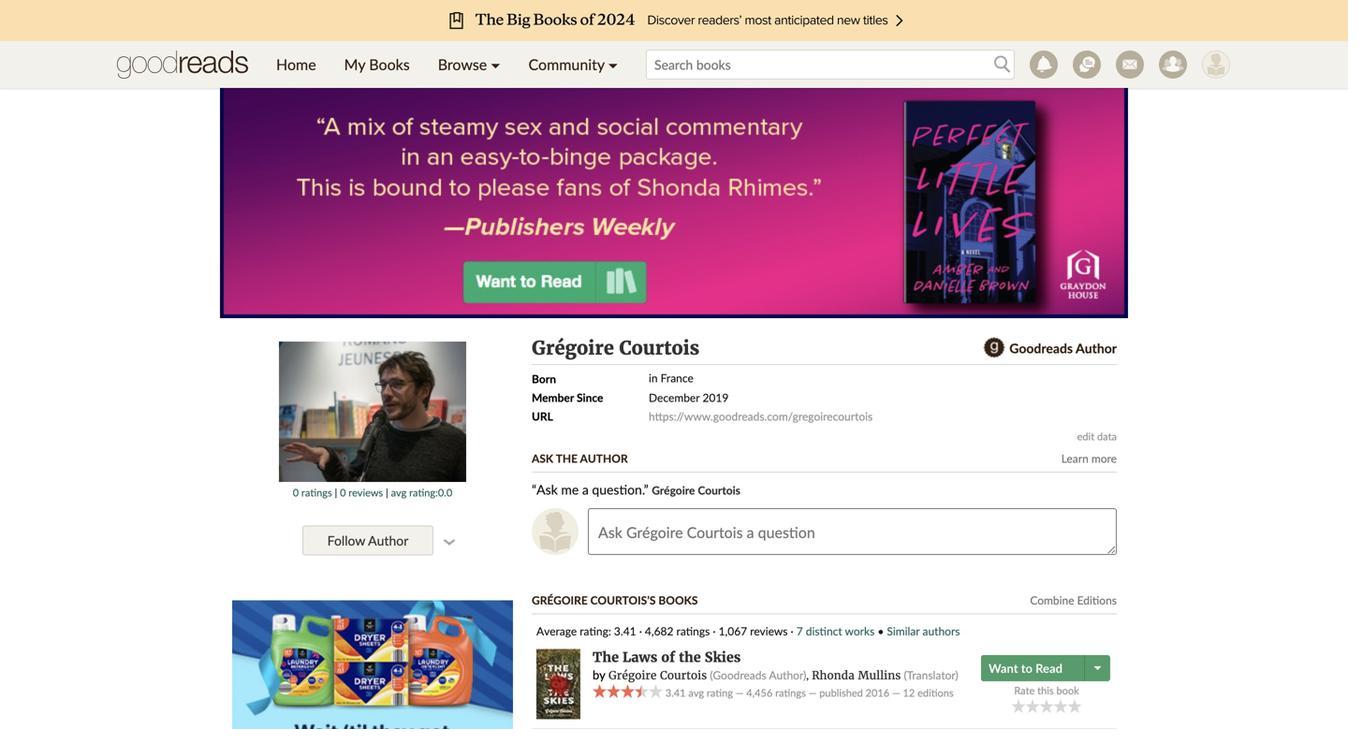 Task type: vqa. For each thing, say whether or not it's contained in the screenshot.
Arthur to the left
no



Task type: describe. For each thing, give the bounding box(es) containing it.
0 reviews link
[[340, 487, 383, 499]]

1 vertical spatial 3.41
[[666, 687, 686, 700]]

inbox image
[[1116, 51, 1144, 79]]

book
[[1057, 684, 1080, 697]]

published
[[820, 687, 863, 700]]

combine
[[1031, 594, 1075, 607]]

a
[[582, 482, 589, 498]]

rhonda
[[812, 669, 855, 683]]

avg rating:0.0 link
[[391, 487, 453, 499]]

grégoire inside the laws of the skies by grégoire courtois (goodreads author) , rhonda mullins (translator)
[[609, 669, 657, 683]]

follow
[[327, 533, 365, 549]]

2 | from the left
[[386, 487, 388, 499]]

learn
[[1062, 452, 1089, 465]]

0 ratings | 0 reviews | avg rating:0.0
[[293, 487, 453, 499]]

skies
[[705, 649, 741, 666]]

read
[[1036, 661, 1063, 676]]

books
[[369, 55, 410, 74]]

me
[[561, 482, 579, 498]]

grégoire courtois
[[532, 337, 700, 360]]

rate this book
[[1015, 684, 1080, 697]]

Ask Grégoire Courtois a question text field
[[588, 509, 1117, 555]]

2019
[[703, 391, 729, 405]]

want
[[989, 661, 1019, 676]]

the laws of the skies link
[[593, 649, 741, 666]]

ask
[[532, 452, 554, 465]]

3 · from the left
[[791, 625, 794, 638]]

the inside the laws of the skies by grégoire courtois (goodreads author) , rhonda mullins (translator)
[[679, 649, 701, 666]]

the
[[593, 649, 619, 666]]

community ▾
[[529, 55, 618, 74]]

in france member since
[[532, 371, 694, 405]]

notifications image
[[1030, 51, 1058, 79]]

url
[[532, 410, 553, 423]]

0 horizontal spatial the
[[556, 452, 578, 465]]

menu containing home
[[262, 41, 632, 88]]

2016
[[866, 687, 890, 700]]

to
[[1021, 661, 1033, 676]]

ask the author
[[532, 452, 628, 465]]

0 horizontal spatial reviews
[[349, 487, 383, 499]]

0 vertical spatial courtois
[[620, 337, 700, 360]]

editions
[[1078, 594, 1117, 607]]

since
[[577, 391, 604, 405]]

home link
[[262, 41, 330, 88]]

works
[[845, 625, 875, 638]]

— for avg
[[736, 687, 744, 700]]

distinct
[[806, 625, 843, 638]]

this
[[1038, 684, 1054, 697]]

authors
[[923, 625, 960, 638]]

the laws of the skies heading
[[593, 649, 741, 666]]

Search for books to add to your shelves search field
[[646, 50, 1015, 80]]

want to read
[[989, 661, 1063, 676]]

ask the author link
[[532, 452, 628, 465]]

follow author button
[[303, 526, 434, 556]]

laws
[[623, 649, 658, 666]]

edit
[[1078, 430, 1095, 443]]

1 | from the left
[[335, 487, 337, 499]]

2 — from the left
[[809, 687, 817, 700]]

(translator)
[[904, 669, 959, 682]]

more
[[1092, 452, 1117, 465]]

"ask me a question." grégoire courtois
[[532, 482, 741, 498]]

community
[[529, 55, 605, 74]]

12
[[903, 687, 915, 700]]

ratings for 3.41
[[776, 687, 806, 700]]

author for follow author
[[368, 533, 409, 549]]

community ▾ button
[[515, 41, 632, 88]]

question."
[[592, 482, 649, 498]]

learn more
[[1062, 452, 1117, 465]]

data
[[1098, 430, 1117, 443]]

rhonda mullins link
[[812, 669, 901, 683]]

— for published
[[893, 687, 901, 700]]

my books link
[[330, 41, 424, 88]]

goodreads author
[[1010, 340, 1117, 356]]

grégoire inside the "ask me a question." grégoire courtois
[[652, 484, 695, 497]]

average rating: 3.41 · 4,682 ratings     · 1,067 reviews     · 7 distinct works • similar authors
[[537, 625, 960, 638]]

0 vertical spatial avg
[[391, 487, 407, 499]]

1 0 from the left
[[293, 487, 299, 499]]

,
[[807, 669, 809, 682]]

edit data link
[[1078, 430, 1117, 443]]

the laws of the skies by grégoire courtois (goodreads author) , rhonda mullins (translator)
[[593, 649, 959, 683]]

Search books text field
[[646, 50, 1015, 80]]

grégoire courtois's books
[[532, 594, 698, 607]]



Task type: locate. For each thing, give the bounding box(es) containing it.
avg
[[391, 487, 407, 499], [689, 687, 704, 700]]

0 vertical spatial ratings
[[302, 487, 332, 499]]

"ask
[[532, 482, 558, 498]]

my
[[344, 55, 365, 74]]

0 vertical spatial 3.41
[[614, 625, 637, 638]]

| right 0 ratings "link" on the left of the page
[[335, 487, 337, 499]]

author inside button
[[368, 533, 409, 549]]

2 ▾ from the left
[[609, 55, 618, 74]]

rating:
[[580, 625, 611, 638]]

courtois down https://www.goodreads.com/gregoirecourtois
[[698, 484, 741, 497]]

of
[[662, 649, 675, 666]]

|
[[335, 487, 337, 499], [386, 487, 388, 499]]

0 horizontal spatial ratings
[[302, 487, 332, 499]]

· left the 1,067
[[713, 625, 716, 638]]

mullins
[[858, 669, 901, 683]]

2 horizontal spatial ratings
[[776, 687, 806, 700]]

1 horizontal spatial ratings
[[677, 625, 710, 638]]

follow author
[[327, 533, 409, 549]]

born
[[532, 372, 556, 386]]

https://www.goodreads.com/gregoirecourtois edit data
[[649, 410, 1117, 443]]

grégoire up average
[[532, 594, 588, 607]]

1 horizontal spatial 3.41
[[666, 687, 686, 700]]

the right of
[[679, 649, 701, 666]]

advertisement region
[[220, 84, 1129, 318], [232, 601, 513, 730]]

0 left 0 reviews link
[[293, 487, 299, 499]]

| right 0 reviews link
[[386, 487, 388, 499]]

author right follow
[[368, 533, 409, 549]]

browse
[[438, 55, 487, 74]]

0 horizontal spatial avg
[[391, 487, 407, 499]]

reviews
[[349, 487, 383, 499], [750, 625, 788, 638]]

3.41 avg rating — 4,456 ratings
[[663, 687, 806, 700]]

courtois inside the laws of the skies by grégoire courtois (goodreads author) , rhonda mullins (translator)
[[660, 669, 707, 683]]

courtois up in
[[620, 337, 700, 360]]

3 — from the left
[[893, 687, 901, 700]]

1 vertical spatial author
[[580, 452, 628, 465]]

3.41 down grégoire courtois link
[[666, 687, 686, 700]]

2 horizontal spatial ·
[[791, 625, 794, 638]]

—
[[736, 687, 744, 700], [809, 687, 817, 700], [893, 687, 901, 700]]

learn more link
[[1062, 452, 1117, 465]]

2 · from the left
[[713, 625, 716, 638]]

1 vertical spatial reviews
[[750, 625, 788, 638]]

1 horizontal spatial reviews
[[750, 625, 788, 638]]

the laws of the skies image
[[537, 649, 581, 720]]

0 horizontal spatial ·
[[639, 625, 642, 638]]

the right ask
[[556, 452, 578, 465]]

author up question."
[[580, 452, 628, 465]]

▾
[[491, 55, 501, 74], [609, 55, 618, 74]]

avg left rating:0.0
[[391, 487, 407, 499]]

1 vertical spatial advertisement region
[[232, 601, 513, 730]]

rate
[[1015, 684, 1035, 697]]

1 horizontal spatial |
[[386, 487, 388, 499]]

2 horizontal spatial —
[[893, 687, 901, 700]]

2 vertical spatial ratings
[[776, 687, 806, 700]]

1 horizontal spatial —
[[809, 687, 817, 700]]

courtois's
[[591, 594, 656, 607]]

1 horizontal spatial avg
[[689, 687, 704, 700]]

(goodreads
[[710, 669, 767, 682]]

· left '7'
[[791, 625, 794, 638]]

0 vertical spatial advertisement region
[[220, 84, 1129, 318]]

the
[[556, 452, 578, 465], [679, 649, 701, 666]]

grégoire right question."
[[652, 484, 695, 497]]

in
[[649, 371, 658, 385]]

·
[[639, 625, 642, 638], [713, 625, 716, 638], [791, 625, 794, 638]]

ratings down author)
[[776, 687, 806, 700]]

1 vertical spatial the
[[679, 649, 701, 666]]

december 2019 url
[[532, 391, 729, 423]]

member
[[532, 391, 574, 405]]

want to read button
[[982, 655, 1087, 682]]

bob builder image
[[1203, 51, 1231, 79]]

1 horizontal spatial ▾
[[609, 55, 618, 74]]

0 horizontal spatial 3.41
[[614, 625, 637, 638]]

ratings left 0 reviews link
[[302, 487, 332, 499]]

1 horizontal spatial the
[[679, 649, 701, 666]]

1,067
[[719, 625, 748, 638]]

grégoire courtois link
[[609, 669, 707, 683]]

7
[[797, 625, 803, 638]]

combine editions link
[[1031, 594, 1117, 607]]

my group discussions image
[[1073, 51, 1101, 79]]

•
[[878, 625, 884, 638]]

0 horizontal spatial 0
[[293, 487, 299, 499]]

rating
[[707, 687, 733, 700]]

menu
[[262, 41, 632, 88]]

goodreads
[[1010, 340, 1073, 356]]

average
[[537, 625, 577, 638]]

3.41
[[614, 625, 637, 638], [666, 687, 686, 700]]

courtois down of
[[660, 669, 707, 683]]

combine editions
[[1031, 594, 1117, 607]]

1 horizontal spatial 0
[[340, 487, 346, 499]]

▾ for browse ▾
[[491, 55, 501, 74]]

0 horizontal spatial author
[[368, 533, 409, 549]]

2 0 from the left
[[340, 487, 346, 499]]

2 vertical spatial author
[[368, 533, 409, 549]]

editions
[[918, 687, 954, 700]]

7 distinct works link
[[797, 625, 875, 638]]

1 vertical spatial ratings
[[677, 625, 710, 638]]

december
[[649, 391, 700, 405]]

browse ▾ button
[[424, 41, 515, 88]]

by
[[593, 668, 606, 683]]

grégoire courtois's books link
[[532, 594, 698, 607]]

u 100x100 image
[[532, 509, 579, 555]]

ratings for average
[[677, 625, 710, 638]]

home
[[276, 55, 316, 74]]

avg left rating
[[689, 687, 704, 700]]

author right goodreads
[[1076, 340, 1117, 356]]

4,456
[[747, 687, 773, 700]]

0 horizontal spatial ▾
[[491, 55, 501, 74]]

1 vertical spatial courtois
[[698, 484, 741, 497]]

1 · from the left
[[639, 625, 642, 638]]

ratings right 4,682
[[677, 625, 710, 638]]

▾ for community ▾
[[609, 55, 618, 74]]

author for goodreads author
[[1076, 340, 1117, 356]]

— left "12"
[[893, 687, 901, 700]]

— down (goodreads
[[736, 687, 744, 700]]

ratings
[[302, 487, 332, 499], [677, 625, 710, 638], [776, 687, 806, 700]]

friend requests image
[[1159, 51, 1188, 79]]

3.41 right rating:
[[614, 625, 637, 638]]

books
[[659, 594, 698, 607]]

https://www.goodreads.com/gregoirecourtois
[[649, 410, 873, 423]]

0 vertical spatial the
[[556, 452, 578, 465]]

12 editions link
[[903, 687, 954, 700]]

1 horizontal spatial author
[[580, 452, 628, 465]]

0 ratings link
[[293, 487, 332, 499]]

0 vertical spatial reviews
[[349, 487, 383, 499]]

grégoire up born
[[532, 337, 614, 360]]

—                 published                2016               — 12 editions
[[806, 687, 954, 700]]

4,682
[[645, 625, 674, 638]]

1 — from the left
[[736, 687, 744, 700]]

▾ right community
[[609, 55, 618, 74]]

· left 4,682
[[639, 625, 642, 638]]

2 horizontal spatial author
[[1076, 340, 1117, 356]]

1 ▾ from the left
[[491, 55, 501, 74]]

browse ▾
[[438, 55, 501, 74]]

author)
[[769, 669, 807, 682]]

0 vertical spatial author
[[1076, 340, 1117, 356]]

my books
[[344, 55, 410, 74]]

similar authors link
[[887, 625, 960, 638]]

— down ,
[[809, 687, 817, 700]]

rating:0.0
[[409, 487, 453, 499]]

grégoire courtois image
[[279, 342, 466, 482]]

▾ right browse at the top left
[[491, 55, 501, 74]]

2 vertical spatial courtois
[[660, 669, 707, 683]]

0 horizontal spatial —
[[736, 687, 744, 700]]

grégoire
[[532, 337, 614, 360], [652, 484, 695, 497], [532, 594, 588, 607], [609, 669, 657, 683]]

1 vertical spatial avg
[[689, 687, 704, 700]]

1 horizontal spatial ·
[[713, 625, 716, 638]]

reviews left '7'
[[750, 625, 788, 638]]

france
[[661, 371, 694, 385]]

courtois inside the "ask me a question." grégoire courtois
[[698, 484, 741, 497]]

similar
[[887, 625, 920, 638]]

grégoire down laws
[[609, 669, 657, 683]]

reviews up follow author
[[349, 487, 383, 499]]

0 horizontal spatial |
[[335, 487, 337, 499]]

0 right 0 ratings "link" on the left of the page
[[340, 487, 346, 499]]



